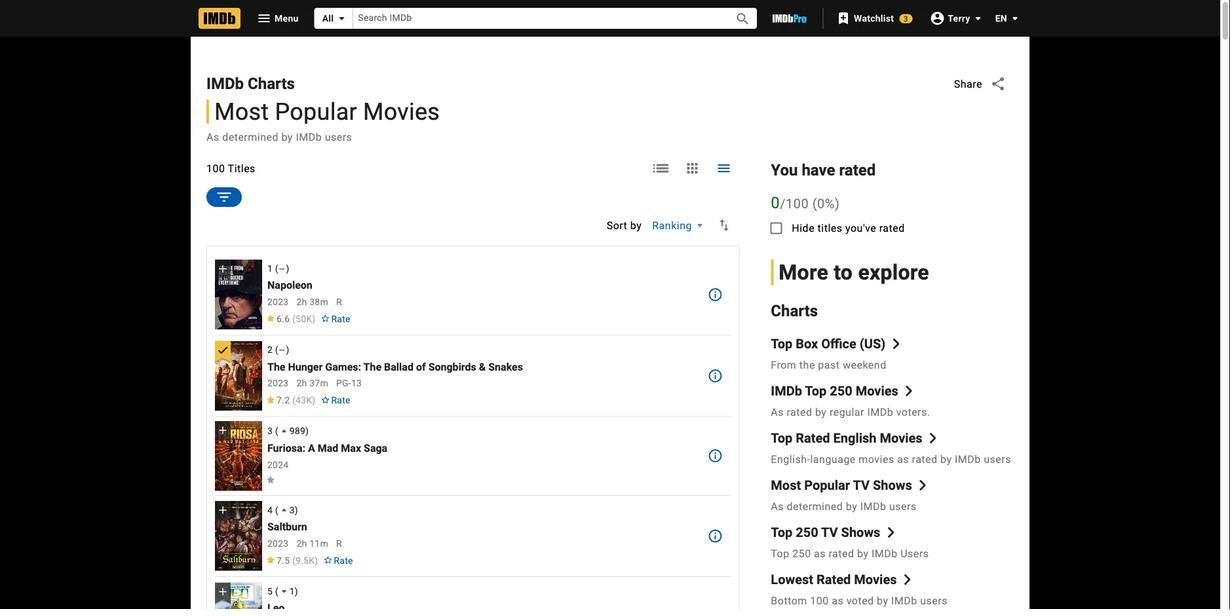 Task type: describe. For each thing, give the bounding box(es) containing it.
all
[[322, 13, 334, 24]]

anya taylor-joy in furiosa: a mad max saga (2024) image
[[215, 422, 262, 491]]

more to explore
[[779, 260, 930, 285]]

you
[[771, 161, 798, 179]]

3 inside 'ranking 3' element
[[268, 426, 273, 437]]

) right no rank change image
[[286, 263, 290, 274]]

) down 11m
[[315, 556, 318, 567]]

office
[[822, 336, 857, 352]]

menu image
[[256, 10, 272, 26]]

as determined by imdb users
[[771, 501, 917, 513]]

of
[[416, 361, 426, 373]]

as rated by regular imdb voters.
[[771, 406, 931, 419]]

songbirds
[[429, 361, 477, 373]]

1 (
[[268, 263, 279, 274]]

menu
[[275, 13, 299, 23]]

hide titles you've rated
[[792, 222, 906, 235]]

0 horizontal spatial 100
[[207, 162, 225, 175]]

saga
[[364, 442, 388, 455]]

none field inside all search box
[[353, 8, 721, 29]]

en
[[996, 13, 1008, 24]]

rated right movies
[[913, 453, 938, 466]]

the hunger games: the ballad of songbirds & snakes
[[268, 361, 523, 373]]

37m
[[310, 378, 329, 389]]

as for lowest rated movies
[[832, 595, 844, 608]]

shows for most popular tv shows
[[874, 478, 913, 493]]

as for top 250 tv shows
[[815, 548, 826, 560]]

add image for 3
[[216, 424, 230, 437]]

furiosa: a mad max saga link
[[268, 442, 388, 455]]

7.5
[[277, 556, 290, 567]]

imdb rating: 7.2 element
[[266, 395, 316, 406]]

from
[[771, 359, 797, 371]]

as inside most popular movies as determined by imdb users
[[207, 131, 219, 143]]

star inline image for napoleon
[[266, 315, 275, 323]]

you've
[[846, 222, 877, 235]]

watchlist image
[[836, 10, 852, 26]]

imdb charts
[[207, 75, 295, 93]]

star border inline image for saltburn
[[324, 557, 333, 564]]

7.5 ( 9.5k )
[[277, 556, 318, 567]]

lowest rated movies link
[[771, 572, 913, 588]]

jason schwartzman, viola davis, peter dinklage, rachel zegler, josh andrés rivera, tom blyth, and hunter schafer in the hunger games: the ballad of songbirds & snakes (2023) image
[[215, 342, 262, 411]]

napoleon link
[[268, 279, 313, 292]]

moved up 989 in ranking element
[[277, 425, 306, 439]]

6.6
[[277, 314, 290, 325]]

a
[[308, 442, 315, 455]]

All search field
[[315, 8, 758, 29]]

rate button for the hunger games: the ballad of songbirds & snakes
[[316, 389, 356, 413]]

furiosa:
[[268, 442, 306, 455]]

as for most popular tv shows
[[771, 501, 784, 513]]

chevron right inline image for most popular tv shows
[[918, 481, 928, 491]]

games:
[[325, 361, 361, 373]]

imdb inside most popular movies as determined by imdb users
[[296, 131, 322, 143]]

imdb rating: 6.6 element
[[266, 314, 316, 325]]

menu button
[[246, 8, 309, 29]]

share on social media image
[[991, 76, 1007, 92]]

watchlist
[[855, 13, 895, 24]]

2 vertical spatial 100
[[811, 595, 829, 608]]

most popular tv shows link
[[771, 478, 928, 494]]

shows for top 250 tv shows
[[842, 525, 881, 541]]

the
[[800, 359, 816, 371]]

2h 37m
[[297, 378, 329, 389]]

top for top 250 tv shows
[[771, 525, 793, 541]]

top rated english movies link
[[771, 431, 939, 447]]

2
[[268, 345, 273, 356]]

( inside "0 / 100 ( 0% )"
[[813, 196, 818, 212]]

movies inside "link"
[[856, 384, 899, 399]]

lowest rated movies
[[771, 572, 897, 588]]

star border inline image for the hunger games: the ballad of songbirds & snakes
[[321, 397, 330, 404]]

group for saltburn
[[215, 502, 262, 572]]

all button
[[315, 8, 353, 29]]

1 the from the left
[[268, 361, 286, 373]]

5 group from the top
[[215, 583, 262, 610]]

) right no rank change icon
[[286, 345, 290, 356]]

0
[[771, 194, 781, 212]]

chevron right inline image inside the lowest rated movies link
[[903, 575, 913, 586]]

0 / 100 ( 0% )
[[771, 194, 840, 212]]

add image for 5
[[216, 586, 230, 599]]

top inside "link"
[[806, 384, 827, 399]]

arrow drop down image
[[1008, 10, 1024, 26]]

arrow drop down image left en
[[971, 10, 987, 26]]

( for 1 (
[[275, 263, 279, 274]]

moved down 1 in ranking element
[[277, 585, 295, 599]]

lowest
[[771, 572, 814, 588]]

3 (
[[268, 426, 279, 437]]

the hunger games: the ballad of songbirds & snakes link
[[268, 361, 523, 374]]

top for top rated english movies
[[771, 431, 793, 446]]

top rated english movies
[[771, 431, 923, 446]]

top box office (us) link
[[771, 336, 902, 352]]

account circle image
[[930, 10, 946, 26]]

arrow drop up image for saltburn
[[277, 504, 291, 518]]

hunger
[[288, 361, 323, 373]]

) down '2h 37m'
[[312, 395, 316, 406]]

en button
[[985, 7, 1024, 30]]

to
[[834, 260, 853, 285]]

add image for saltburn
[[216, 504, 230, 517]]

explore
[[859, 260, 930, 285]]

( for 7.5 ( 9.5k )
[[292, 556, 296, 567]]

5 (
[[268, 587, 279, 597]]

r for saltburn
[[336, 539, 342, 550]]

group for the hunger games: the ballad of songbirds & snakes
[[215, 341, 262, 411]]

tv for popular
[[853, 478, 870, 493]]

) inside 'ranking 3' element
[[306, 426, 309, 437]]

chevron right inline image for top rated english movies
[[928, 433, 939, 444]]

imdb inside "link"
[[771, 384, 803, 399]]

saltburn
[[268, 521, 307, 534]]

regular
[[830, 406, 865, 419]]

rate for napoleon
[[332, 314, 351, 325]]

2h 38m
[[297, 297, 329, 308]]

(us)
[[860, 336, 886, 352]]

terry
[[948, 13, 971, 23]]

rate button for saltburn
[[318, 550, 358, 573]]

rated down the top 250 tv shows link at the bottom right of page
[[829, 548, 855, 560]]

sort
[[607, 219, 628, 232]]

ballad
[[384, 361, 414, 373]]

rate for saltburn
[[334, 556, 353, 567]]

star inline image for saltburn
[[266, 557, 275, 564]]

( for 7.2 ( 43k )
[[292, 395, 296, 406]]

moved up 3 in ranking element
[[277, 504, 295, 518]]

popular for movies
[[275, 98, 357, 126]]

by inside most popular movies as determined by imdb users
[[282, 131, 293, 143]]

most for tv
[[771, 478, 802, 493]]

arrow drop down image left the 'change sort by direction' icon
[[692, 218, 708, 233]]

most popular movies as determined by imdb users
[[207, 98, 440, 143]]

7.2
[[277, 395, 290, 406]]

no rank change image
[[279, 347, 286, 354]]

grid view image
[[685, 161, 701, 176]]

ranking
[[653, 219, 692, 232]]

2h 11m
[[297, 539, 329, 550]]

more
[[779, 260, 829, 285]]

3 inside the moved up 3 in ranking element
[[290, 505, 295, 516]]

ranking 5 element
[[268, 585, 700, 599]]

rated right you've
[[880, 222, 906, 235]]

( for 5 (
[[275, 587, 279, 597]]

0 vertical spatial as
[[898, 453, 910, 466]]

rated down imdb top 250 movies
[[787, 406, 813, 419]]

voted
[[847, 595, 875, 608]]

5
[[268, 587, 273, 597]]

top 250 as rated by imdb users
[[771, 548, 930, 560]]

ranking 2 element
[[268, 345, 700, 356]]

250 for tv
[[796, 525, 819, 541]]

pg-
[[336, 378, 351, 389]]

6.6 ( 50k )
[[277, 314, 316, 325]]



Task type: vqa. For each thing, say whether or not it's contained in the screenshot.
To
yes



Task type: locate. For each thing, give the bounding box(es) containing it.
no rank change element right the 2
[[279, 347, 286, 354]]

1 for 1 (
[[268, 263, 273, 274]]

( inside 'ranking 3' element
[[275, 426, 279, 437]]

as
[[207, 131, 219, 143], [771, 406, 784, 419], [771, 501, 784, 513]]

) inside "0 / 100 ( 0% )"
[[835, 196, 840, 212]]

as down from in the right of the page
[[771, 406, 784, 419]]

the left ballad
[[364, 361, 382, 373]]

1 vertical spatial determined
[[787, 501, 844, 513]]

2 2h from the top
[[297, 378, 307, 389]]

charts up most popular movies as determined by imdb users
[[248, 75, 295, 93]]

no rank change element inside ranking 2 element
[[279, 347, 286, 354]]

0 vertical spatial no rank change element
[[279, 266, 286, 272]]

) inside ranking 4 element
[[295, 505, 298, 516]]

star border inline image
[[321, 315, 330, 323], [321, 397, 330, 404], [324, 557, 333, 564]]

1 horizontal spatial 100
[[786, 196, 809, 212]]

determined inside most popular movies as determined by imdb users
[[222, 131, 279, 143]]

0 vertical spatial 2h
[[297, 297, 307, 308]]

1 vertical spatial star inline image
[[266, 397, 275, 404]]

2 the from the left
[[364, 361, 382, 373]]

sort by
[[607, 219, 642, 232]]

as down english-
[[771, 501, 784, 513]]

0 vertical spatial chevron right inline image
[[928, 433, 939, 444]]

as
[[898, 453, 910, 466], [815, 548, 826, 560], [832, 595, 844, 608]]

1 vertical spatial 100
[[786, 196, 809, 212]]

3 group from the top
[[215, 422, 262, 491]]

250 down as determined by imdb users
[[796, 525, 819, 541]]

rated for top
[[796, 431, 831, 446]]

top for top 250 as rated by imdb users
[[771, 548, 790, 560]]

1 horizontal spatial as
[[832, 595, 844, 608]]

2023
[[268, 297, 289, 308], [268, 378, 289, 389], [268, 539, 289, 550]]

2 add image from the top
[[216, 504, 230, 517]]

saltburn link
[[268, 521, 307, 534]]

star border inline image for napoleon
[[321, 315, 330, 323]]

rated down the "top 250 as rated by imdb users"
[[817, 572, 851, 588]]

charts up box
[[771, 302, 819, 320]]

chevron right inline image
[[891, 339, 902, 349], [904, 386, 915, 397], [886, 528, 897, 538], [903, 575, 913, 586]]

Search IMDb text field
[[353, 8, 721, 29]]

( right 7.5
[[292, 556, 296, 567]]

1 vertical spatial add image
[[216, 586, 230, 599]]

arrow drop down image right menu
[[334, 10, 350, 26]]

tv up the "top 250 as rated by imdb users"
[[822, 525, 839, 541]]

250 for as
[[793, 548, 812, 560]]

2 vertical spatial star border inline image
[[324, 557, 333, 564]]

from the past weekend
[[771, 359, 887, 371]]

english-
[[771, 453, 811, 466]]

star border inline image down 11m
[[324, 557, 333, 564]]

0 vertical spatial arrow drop up image
[[277, 425, 291, 439]]

this title is currently not ratable image
[[266, 477, 275, 484]]

0 vertical spatial star inline image
[[266, 315, 275, 323]]

2023 for saltburn
[[268, 539, 289, 550]]

most
[[214, 98, 269, 126], [771, 478, 802, 493]]

2023 up 6.6
[[268, 297, 289, 308]]

no rank change image
[[279, 266, 286, 272]]

1 no rank change element from the top
[[279, 266, 286, 272]]

0 vertical spatial as
[[207, 131, 219, 143]]

( for 4 (
[[275, 505, 279, 516]]

100 left titles
[[207, 162, 225, 175]]

2023 up 7.2
[[268, 378, 289, 389]]

43k
[[296, 395, 312, 406]]

rate for the hunger games: the ballad of songbirds & snakes
[[332, 395, 351, 406]]

arrow drop up image up "furiosa:"
[[277, 425, 291, 439]]

1 add image from the top
[[216, 424, 230, 437]]

1 right 5 (
[[290, 587, 295, 597]]

2 vertical spatial star inline image
[[266, 557, 275, 564]]

2h down hunger
[[297, 378, 307, 389]]

chevron right inline image up the "top 250 as rated by imdb users"
[[886, 528, 897, 538]]

users inside most popular movies as determined by imdb users
[[325, 131, 352, 143]]

0 vertical spatial rate
[[332, 314, 351, 325]]

2 no rank change element from the top
[[279, 347, 286, 354]]

adam sandler in leo (2023) image
[[215, 583, 262, 610]]

rated up language
[[796, 431, 831, 446]]

ranking 1 element
[[268, 263, 700, 274]]

&
[[479, 361, 486, 373]]

0 vertical spatial 100
[[207, 162, 225, 175]]

chevron right inline image right (us)
[[891, 339, 902, 349]]

most down imdb charts at left top
[[214, 98, 269, 126]]

filter image
[[215, 188, 233, 206]]

top 250 tv shows link
[[771, 525, 897, 541]]

napoleon
[[268, 279, 313, 292]]

popular for tv
[[805, 478, 851, 493]]

chevron right inline image inside imdb top 250 movies "link"
[[904, 386, 915, 397]]

imdb
[[207, 75, 244, 93], [296, 131, 322, 143], [771, 384, 803, 399], [868, 406, 894, 419], [955, 453, 982, 466], [861, 501, 887, 513], [872, 548, 898, 560], [892, 595, 918, 608]]

rate button
[[316, 308, 356, 331], [316, 389, 356, 413], [318, 550, 358, 573]]

no rank change element inside ranking 1 element
[[279, 266, 286, 272]]

100
[[207, 162, 225, 175], [786, 196, 809, 212], [811, 595, 829, 608]]

see more information about saltburn image
[[708, 529, 724, 545]]

done image
[[216, 344, 230, 357]]

chevron right inline image up voters.
[[904, 386, 915, 397]]

shows
[[874, 478, 913, 493], [842, 525, 881, 541]]

add image left 1 (
[[216, 263, 230, 276]]

chevron right inline image inside the top 250 tv shows link
[[886, 528, 897, 538]]

3 left account circle icon
[[904, 14, 909, 23]]

1 left no rank change image
[[268, 263, 273, 274]]

0 vertical spatial add image
[[216, 263, 230, 276]]

arrow drop down image
[[971, 10, 987, 26], [334, 10, 350, 26], [692, 218, 708, 233], [277, 585, 291, 599]]

star inline image left 6.6
[[266, 315, 275, 323]]

2h left 11m
[[297, 539, 307, 550]]

1 2h from the top
[[297, 297, 307, 308]]

bottom
[[771, 595, 808, 608]]

chevron right inline image inside top box office (us) link
[[891, 339, 902, 349]]

0 horizontal spatial charts
[[248, 75, 295, 93]]

as for imdb top 250 movies
[[771, 406, 784, 419]]

2023 up 7.5
[[268, 539, 289, 550]]

snakes
[[489, 361, 523, 373]]

3 2h from the top
[[297, 539, 307, 550]]

chevron right inline image down voters.
[[928, 433, 939, 444]]

top box office (us)
[[771, 336, 886, 352]]

group for furiosa: a mad max saga
[[215, 422, 262, 491]]

detailed view image
[[653, 161, 669, 176]]

imdb top 250 movies
[[771, 384, 899, 399]]

250 up lowest
[[793, 548, 812, 560]]

3
[[904, 14, 909, 23], [268, 426, 273, 437], [290, 505, 295, 516]]

( right the 5
[[275, 587, 279, 597]]

( up "furiosa:"
[[275, 426, 279, 437]]

2 vertical spatial rate button
[[318, 550, 358, 573]]

past
[[819, 359, 840, 371]]

1 r from the top
[[336, 297, 342, 308]]

1 vertical spatial r
[[336, 539, 342, 550]]

( for 2 (
[[275, 345, 279, 356]]

0 vertical spatial tv
[[853, 478, 870, 493]]

0 vertical spatial 1
[[268, 263, 273, 274]]

0 horizontal spatial determined
[[222, 131, 279, 143]]

1 vertical spatial as
[[815, 548, 826, 560]]

movies
[[859, 453, 895, 466]]

rated for lowest
[[817, 572, 851, 588]]

2h for napoleon
[[297, 297, 307, 308]]

1 for 1
[[290, 587, 295, 597]]

) up saltburn
[[295, 505, 298, 516]]

rate down 'pg-'
[[332, 395, 351, 406]]

0 horizontal spatial 1
[[268, 263, 273, 274]]

rate button for napoleon
[[316, 308, 356, 331]]

2 horizontal spatial 3
[[904, 14, 909, 23]]

0 vertical spatial 3
[[904, 14, 909, 23]]

r
[[336, 297, 342, 308], [336, 539, 342, 550]]

most inside most popular movies as determined by imdb users
[[214, 98, 269, 126]]

2 arrow drop up image from the top
[[277, 504, 291, 518]]

chevron right inline image for (us)
[[891, 339, 902, 349]]

1 vertical spatial tv
[[822, 525, 839, 541]]

( right 7.2
[[292, 395, 296, 406]]

0 horizontal spatial most
[[214, 98, 269, 126]]

1 arrow drop up image from the top
[[277, 425, 291, 439]]

250 inside the top 250 tv shows link
[[796, 525, 819, 541]]

star border inline image down '37m'
[[321, 397, 330, 404]]

0 vertical spatial r
[[336, 297, 342, 308]]

2024
[[268, 460, 289, 471]]

0 horizontal spatial tv
[[822, 525, 839, 541]]

2h left 38m
[[297, 297, 307, 308]]

) up a
[[306, 426, 309, 437]]

1 vertical spatial 1
[[290, 587, 295, 597]]

100 titles
[[207, 162, 256, 175]]

1 horizontal spatial 1
[[290, 587, 295, 597]]

as right movies
[[898, 453, 910, 466]]

ranking 3 element
[[268, 425, 700, 439]]

have
[[802, 161, 836, 179]]

chevron right inline image inside "most popular tv shows" "link"
[[918, 481, 928, 491]]

1 group from the top
[[215, 260, 262, 330]]

1 vertical spatial star border inline image
[[321, 397, 330, 404]]

7.2 ( 43k )
[[277, 395, 316, 406]]

) inside ranking 5 'element'
[[295, 587, 298, 597]]

the down 2 ( at the left bottom of the page
[[268, 361, 286, 373]]

see more information about furiosa: a mad max saga image
[[708, 449, 724, 464]]

star inline image left 7.5
[[266, 557, 275, 564]]

bottom 100 as voted by imdb users
[[771, 595, 948, 608]]

shows inside "most popular tv shows" "link"
[[874, 478, 913, 493]]

group left the 5
[[215, 583, 262, 610]]

titles
[[818, 222, 843, 235]]

1 horizontal spatial tv
[[853, 478, 870, 493]]

/
[[781, 196, 786, 212]]

2023 for napoleon
[[268, 297, 289, 308]]

star inline image left 7.2
[[266, 397, 275, 404]]

users
[[901, 548, 930, 560]]

0 horizontal spatial the
[[268, 361, 286, 373]]

r right 11m
[[336, 539, 342, 550]]

top for top box office (us)
[[771, 336, 793, 352]]

star inline image inside imdb rating: 7.2 "element"
[[266, 397, 275, 404]]

chevron right inline image inside top rated english movies link
[[928, 433, 939, 444]]

rated
[[796, 431, 831, 446], [817, 572, 851, 588]]

3 left moved up 989 in ranking element
[[268, 426, 273, 437]]

movies
[[363, 98, 440, 126], [856, 384, 899, 399], [880, 431, 923, 446], [855, 572, 897, 588]]

( right the 2
[[275, 345, 279, 356]]

star border inline image down 38m
[[321, 315, 330, 323]]

1 vertical spatial rate
[[332, 395, 351, 406]]

ranking 4 element
[[268, 504, 700, 518]]

1 2023 from the top
[[268, 297, 289, 308]]

1 vertical spatial most
[[771, 478, 802, 493]]

2 vertical spatial as
[[832, 595, 844, 608]]

2 vertical spatial 250
[[793, 548, 812, 560]]

see more information about napoleon image
[[708, 287, 724, 303]]

0 vertical spatial popular
[[275, 98, 357, 126]]

group left the 2
[[215, 341, 262, 411]]

selected:  compact view image
[[716, 161, 732, 176]]

as up 100 titles
[[207, 131, 219, 143]]

2 r from the top
[[336, 539, 342, 550]]

checkbox unchecked image
[[769, 221, 785, 237]]

250 inside imdb top 250 movies "link"
[[830, 384, 853, 399]]

most inside "link"
[[771, 478, 802, 493]]

1 vertical spatial no rank change element
[[279, 347, 286, 354]]

rate right 50k
[[332, 314, 351, 325]]

rate
[[332, 314, 351, 325], [332, 395, 351, 406], [334, 556, 353, 567]]

1 horizontal spatial determined
[[787, 501, 844, 513]]

star inline image inside imdb rating: 6.6 element
[[266, 315, 275, 323]]

2 star inline image from the top
[[266, 397, 275, 404]]

2 vertical spatial 2023
[[268, 539, 289, 550]]

tv inside "link"
[[853, 478, 870, 493]]

group left the "4"
[[215, 502, 262, 572]]

group left this title is currently not ratable icon at the left
[[215, 422, 262, 491]]

)
[[835, 196, 840, 212], [286, 263, 290, 274], [312, 314, 316, 325], [286, 345, 290, 356], [312, 395, 316, 406], [306, 426, 309, 437], [295, 505, 298, 516], [315, 556, 318, 567], [295, 587, 298, 597]]

50k
[[296, 314, 312, 325]]

tv up as determined by imdb users
[[853, 478, 870, 493]]

star inline image for the hunger games: the ballad of songbirds & snakes
[[266, 397, 275, 404]]

1 vertical spatial charts
[[771, 302, 819, 320]]

1 vertical spatial chevron right inline image
[[918, 481, 928, 491]]

most for movies
[[214, 98, 269, 126]]

989
[[290, 426, 306, 437]]

add image left the "4"
[[216, 504, 230, 517]]

share
[[955, 78, 983, 90]]

top
[[771, 336, 793, 352], [806, 384, 827, 399], [771, 431, 793, 446], [771, 525, 793, 541], [771, 548, 790, 560]]

group left 1 (
[[215, 260, 262, 330]]

( right the "4"
[[275, 505, 279, 516]]

as down the lowest rated movies link
[[832, 595, 844, 608]]

1 vertical spatial rate button
[[316, 389, 356, 413]]

0 vertical spatial rated
[[796, 431, 831, 446]]

furiosa: a mad max saga 2024
[[268, 442, 388, 471]]

shows up the "top 250 as rated by imdb users"
[[842, 525, 881, 541]]

arrow drop down image inside all button
[[334, 10, 350, 26]]

1 vertical spatial 2023
[[268, 378, 289, 389]]

1 vertical spatial popular
[[805, 478, 851, 493]]

0 vertical spatial determined
[[222, 131, 279, 143]]

add image for napoleon
[[216, 263, 230, 276]]

0 vertical spatial shows
[[874, 478, 913, 493]]

chevron right inline image down the users
[[903, 575, 913, 586]]

2 horizontal spatial as
[[898, 453, 910, 466]]

this title is currently not ratable element
[[266, 476, 279, 486]]

3 up saltburn
[[290, 505, 295, 516]]

pg-13
[[336, 378, 362, 389]]

1 vertical spatial 2h
[[297, 378, 307, 389]]

english
[[834, 431, 877, 446]]

1 vertical spatial 250
[[796, 525, 819, 541]]

add image left the 5
[[216, 586, 230, 599]]

r for napoleon
[[336, 297, 342, 308]]

Hide titles you've rated checkbox
[[761, 213, 792, 244]]

the
[[268, 361, 286, 373], [364, 361, 382, 373]]

rated
[[840, 161, 876, 179], [880, 222, 906, 235], [787, 406, 813, 419], [913, 453, 938, 466], [829, 548, 855, 560]]

1 horizontal spatial 3
[[290, 505, 295, 516]]

1 vertical spatial 3
[[268, 426, 273, 437]]

1 horizontal spatial charts
[[771, 302, 819, 320]]

shows down english-language movies as rated by imdb users
[[874, 478, 913, 493]]

0 vertical spatial star border inline image
[[321, 315, 330, 323]]

( for 3 (
[[275, 426, 279, 437]]

rate right the 9.5k
[[334, 556, 353, 567]]

2 2023 from the top
[[268, 378, 289, 389]]

1 horizontal spatial the
[[364, 361, 382, 373]]

250 up regular
[[830, 384, 853, 399]]

group for napoleon
[[215, 260, 262, 330]]

0%
[[818, 196, 835, 212]]

determined
[[222, 131, 279, 143], [787, 501, 844, 513]]

2 vertical spatial 2h
[[297, 539, 307, 550]]

terry button
[[924, 6, 987, 30]]

100 right 0
[[786, 196, 809, 212]]

) down 2h 38m
[[312, 314, 316, 325]]

) right 5 (
[[295, 587, 298, 597]]

imdb rating: 7.5 element
[[266, 556, 318, 567]]

( inside ranking 4 element
[[275, 505, 279, 516]]

0 vertical spatial most
[[214, 98, 269, 126]]

0 vertical spatial add image
[[216, 424, 230, 437]]

0 vertical spatial rate button
[[316, 308, 356, 331]]

no rank change element
[[279, 266, 286, 272], [279, 347, 286, 354]]

2 vertical spatial as
[[771, 501, 784, 513]]

3 2023 from the top
[[268, 539, 289, 550]]

rated right have
[[840, 161, 876, 179]]

r right 38m
[[336, 297, 342, 308]]

( up napoleon
[[275, 263, 279, 274]]

) up titles on the top right of the page
[[835, 196, 840, 212]]

group
[[215, 260, 262, 330], [215, 341, 262, 411], [215, 422, 262, 491], [215, 502, 262, 572], [215, 583, 262, 610]]

chevron right inline image for shows
[[886, 528, 897, 538]]

1 horizontal spatial most
[[771, 478, 802, 493]]

0 horizontal spatial 3
[[268, 426, 273, 437]]

2 vertical spatial 3
[[290, 505, 295, 516]]

arrow drop up image for furiosa: a mad max saga
[[277, 425, 291, 439]]

shows inside the top 250 tv shows link
[[842, 525, 881, 541]]

0 vertical spatial 2023
[[268, 297, 289, 308]]

arrow drop up image right the "4"
[[277, 504, 291, 518]]

chevron right inline image down english-language movies as rated by imdb users
[[918, 481, 928, 491]]

no rank change element for the hunger games: the ballad of songbirds & snakes
[[279, 347, 286, 354]]

9.5k
[[296, 556, 315, 567]]

100 inside "0 / 100 ( 0% )"
[[786, 196, 809, 212]]

barry keoghan in saltburn (2023) image
[[215, 502, 262, 572]]

1 vertical spatial rated
[[817, 572, 851, 588]]

movies inside most popular movies as determined by imdb users
[[363, 98, 440, 126]]

submit search image
[[735, 11, 751, 27]]

( for 6.6 ( 50k )
[[292, 314, 296, 325]]

1 inside ranking 5 'element'
[[290, 587, 295, 597]]

None field
[[353, 8, 721, 29]]

by
[[282, 131, 293, 143], [631, 219, 642, 232], [816, 406, 827, 419], [941, 453, 953, 466], [847, 501, 858, 513], [858, 548, 869, 560], [878, 595, 889, 608]]

as down top 250 tv shows
[[815, 548, 826, 560]]

voters.
[[897, 406, 931, 419]]

1 star inline image from the top
[[266, 315, 275, 323]]

most down english-
[[771, 478, 802, 493]]

100 down lowest rated movies
[[811, 595, 829, 608]]

max
[[341, 442, 361, 455]]

( up the hide
[[813, 196, 818, 212]]

determined up titles
[[222, 131, 279, 143]]

no rank change element up napoleon
[[279, 266, 286, 272]]

(
[[813, 196, 818, 212], [275, 263, 279, 274], [292, 314, 296, 325], [275, 345, 279, 356], [292, 395, 296, 406], [275, 426, 279, 437], [275, 505, 279, 516], [292, 556, 296, 567], [275, 587, 279, 597]]

1 vertical spatial arrow drop up image
[[277, 504, 291, 518]]

1 vertical spatial add image
[[216, 504, 230, 517]]

1 vertical spatial as
[[771, 406, 784, 419]]

2 group from the top
[[215, 341, 262, 411]]

top 250 tv shows
[[771, 525, 881, 541]]

most popular tv shows
[[771, 478, 913, 493]]

2 vertical spatial rate
[[334, 556, 353, 567]]

joaquin phoenix in napoleon (2023) image
[[215, 260, 262, 330]]

tv for 250
[[822, 525, 839, 541]]

see more information about the hunger games: the ballad of songbirds & snakes image
[[708, 369, 724, 384]]

determined up top 250 tv shows
[[787, 501, 844, 513]]

0 vertical spatial 250
[[830, 384, 853, 399]]

english-language movies as rated by imdb users
[[771, 453, 1012, 466]]

( right 6.6
[[292, 314, 296, 325]]

chevron right inline image
[[928, 433, 939, 444], [918, 481, 928, 491]]

0 horizontal spatial popular
[[275, 98, 357, 126]]

2 horizontal spatial 100
[[811, 595, 829, 608]]

4 group from the top
[[215, 502, 262, 572]]

home image
[[199, 8, 241, 29]]

change sort by direction image
[[717, 218, 733, 233]]

2 add image from the top
[[216, 586, 230, 599]]

2h for saltburn
[[297, 539, 307, 550]]

2 (
[[268, 345, 279, 356]]

2023 for the hunger games: the ballad of songbirds & snakes
[[268, 378, 289, 389]]

1 horizontal spatial popular
[[805, 478, 851, 493]]

popular inside most popular movies as determined by imdb users
[[275, 98, 357, 126]]

13
[[351, 378, 362, 389]]

imdb top 250 movies link
[[771, 384, 915, 399]]

titles
[[228, 162, 256, 175]]

0 vertical spatial charts
[[248, 75, 295, 93]]

2h for the hunger games: the ballad of songbirds & snakes
[[297, 378, 307, 389]]

1
[[268, 263, 273, 274], [290, 587, 295, 597]]

arrow drop up image
[[277, 425, 291, 439], [277, 504, 291, 518]]

no rank change element for napoleon
[[279, 266, 286, 272]]

arrow drop down image right the 5
[[277, 585, 291, 599]]

3 star inline image from the top
[[266, 557, 275, 564]]

popular inside "link"
[[805, 478, 851, 493]]

11m
[[310, 539, 329, 550]]

( inside ranking 5 'element'
[[275, 587, 279, 597]]

add image left 3 (
[[216, 424, 230, 437]]

star inline image inside the imdb rating: 7.5 'element'
[[266, 557, 275, 564]]

add image
[[216, 424, 230, 437], [216, 586, 230, 599]]

add image
[[216, 263, 230, 276], [216, 504, 230, 517]]

1 add image from the top
[[216, 263, 230, 276]]

chevron right inline image for movies
[[904, 386, 915, 397]]

star inline image
[[266, 315, 275, 323], [266, 397, 275, 404], [266, 557, 275, 564]]

38m
[[310, 297, 329, 308]]

2h
[[297, 297, 307, 308], [297, 378, 307, 389], [297, 539, 307, 550]]

you have rated
[[771, 161, 876, 179]]

0 horizontal spatial as
[[815, 548, 826, 560]]

1 vertical spatial shows
[[842, 525, 881, 541]]



